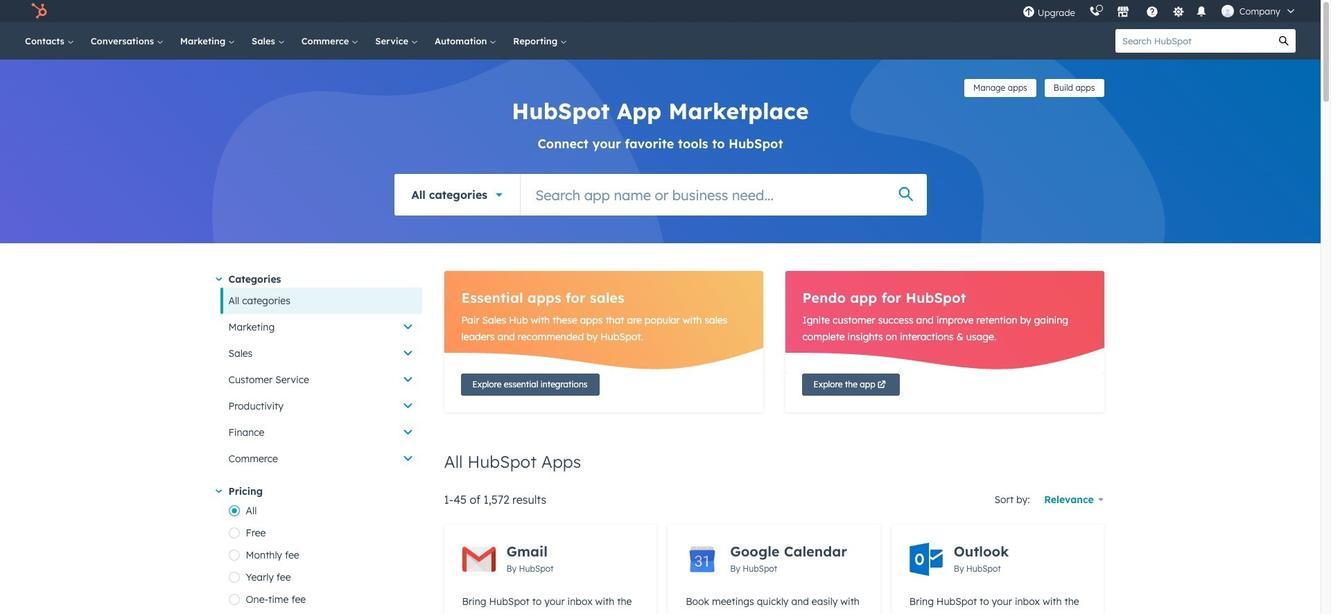 Task type: describe. For each thing, give the bounding box(es) containing it.
2 caret image from the top
[[215, 490, 222, 493]]

marketplaces image
[[1117, 6, 1129, 19]]

Search app name or business need... search field
[[521, 174, 927, 216]]



Task type: locate. For each thing, give the bounding box(es) containing it.
pricing group
[[228, 500, 422, 614]]

1 caret image from the top
[[215, 277, 222, 281]]

caret image
[[215, 277, 222, 281], [215, 490, 222, 493]]

Search HubSpot search field
[[1115, 29, 1272, 53]]

menu
[[1016, 0, 1304, 22]]

1 vertical spatial caret image
[[215, 490, 222, 493]]

jacob simon image
[[1221, 5, 1234, 17]]

0 vertical spatial caret image
[[215, 277, 222, 281]]



Task type: vqa. For each thing, say whether or not it's contained in the screenshot.
first CARET icon from the top of the page
yes



